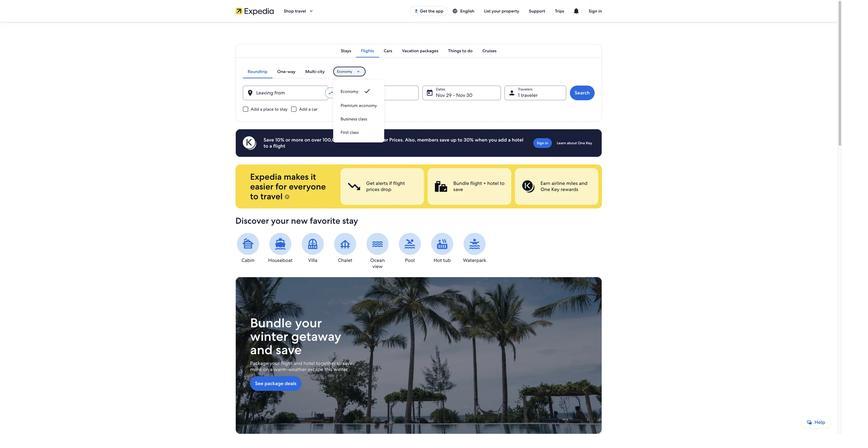 Task type: describe. For each thing, give the bounding box(es) containing it.
to left 10%
[[264, 143, 269, 149]]

to right place
[[275, 106, 279, 112]]

earn airline miles and one key rewards
[[541, 180, 588, 193]]

discover
[[236, 215, 269, 226]]

tub
[[444, 257, 451, 264]]

list
[[485, 8, 491, 14]]

drop
[[381, 186, 392, 193]]

property
[[502, 8, 520, 14]]

escape
[[308, 366, 324, 373]]

first class
[[341, 130, 359, 135]]

xsmall image
[[285, 194, 290, 199]]

sign in inside "dropdown button"
[[589, 8, 603, 14]]

class for first class
[[350, 130, 359, 135]]

save inside save 10% or more on over 100,000 hotels with member prices. also, members save up to 30% when you add a hotel to a flight
[[440, 137, 450, 143]]

prices.
[[390, 137, 404, 143]]

bundle your winter getaway and save package your flight and hotel together to save more on a warm-weather escape this winter.
[[250, 315, 353, 373]]

your for bundle
[[295, 315, 322, 331]]

villa button
[[301, 233, 326, 264]]

3 out of 3 element
[[515, 168, 599, 205]]

list your property link
[[480, 6, 525, 17]]

waterpark
[[464, 257, 487, 264]]

flights link
[[356, 44, 379, 57]]

to inside bundle your winter getaway and save package your flight and hotel together to save more on a warm-weather escape this winter.
[[337, 360, 342, 367]]

airline
[[552, 180, 566, 186]]

hot tub
[[434, 257, 451, 264]]

in inside "dropdown button"
[[599, 8, 603, 14]]

add
[[499, 137, 507, 143]]

2 nov from the left
[[457, 92, 466, 98]]

premium economy
[[341, 103, 377, 108]]

30%
[[464, 137, 474, 143]]

easier
[[250, 181, 274, 192]]

add for add a place to stay
[[251, 106, 259, 112]]

everyone
[[289, 181, 326, 192]]

a right the add
[[509, 137, 511, 143]]

multi-
[[306, 69, 318, 74]]

1 nov from the left
[[436, 92, 445, 98]]

roundtrip
[[248, 69, 268, 74]]

deals
[[285, 380, 297, 387]]

save 10% or more on over 100,000 hotels with member prices. also, members save up to 30% when you add a hotel to a flight
[[264, 137, 524, 149]]

learn
[[557, 141, 567, 146]]

winter.
[[334, 366, 349, 373]]

business class button
[[334, 112, 385, 125]]

shop
[[284, 8, 294, 14]]

premium economy button
[[334, 98, 385, 112]]

vacation
[[402, 48, 419, 54]]

trailing image
[[309, 8, 314, 14]]

1
[[519, 92, 520, 98]]

save up warm-
[[276, 342, 302, 358]]

ocean
[[371, 257, 385, 264]]

if
[[389, 180, 392, 186]]

travel inside 'expedia makes it easier for everyone to travel'
[[261, 191, 283, 202]]

travel sale activities deals image
[[236, 277, 603, 434]]

29
[[447, 92, 452, 98]]

a left place
[[260, 106, 263, 112]]

for
[[276, 181, 287, 192]]

chalet button
[[333, 233, 358, 264]]

economy for economy button
[[341, 89, 359, 94]]

hot
[[434, 257, 442, 264]]

makes
[[284, 171, 309, 182]]

things
[[449, 48, 462, 54]]

more inside save 10% or more on over 100,000 hotels with member prices. also, members save up to 30% when you add a hotel to a flight
[[292, 137, 304, 143]]

houseboat button
[[268, 233, 293, 264]]

cars link
[[379, 44, 398, 57]]

support
[[530, 8, 546, 14]]

first
[[341, 130, 349, 135]]

key inside earn airline miles and one key rewards
[[552, 186, 560, 193]]

add for add a car
[[299, 106, 308, 112]]

expedia logo image
[[236, 7, 274, 15]]

save inside bundle flight + hotel to save
[[454, 186, 464, 193]]

and inside earn airline miles and one key rewards
[[580, 180, 588, 186]]

when
[[475, 137, 488, 143]]

0 vertical spatial key
[[587, 141, 593, 146]]

favorite
[[310, 215, 341, 226]]

chalet
[[338, 257, 353, 264]]

winter
[[250, 328, 288, 345]]

more inside bundle your winter getaway and save package your flight and hotel together to save more on a warm-weather escape this winter.
[[250, 366, 262, 373]]

members
[[418, 137, 439, 143]]

villa
[[308, 257, 318, 264]]

get the app
[[420, 8, 444, 14]]

way
[[288, 69, 296, 74]]

or
[[286, 137, 291, 143]]

bundle your winter getaway and save main content
[[0, 22, 838, 434]]

flight inside save 10% or more on over 100,000 hotels with member prices. also, members save up to 30% when you add a hotel to a flight
[[273, 143, 286, 149]]

expedia makes it easier for everyone to travel
[[250, 171, 326, 202]]

sign inside the bundle your winter getaway and save main content
[[537, 141, 545, 146]]

save right the this
[[343, 360, 353, 367]]

miles
[[567, 180, 578, 186]]

roundtrip link
[[243, 65, 273, 78]]

expedia
[[250, 171, 282, 182]]

on inside save 10% or more on over 100,000 hotels with member prices. also, members save up to 30% when you add a hotel to a flight
[[305, 137, 311, 143]]

economy for economy dropdown button
[[337, 69, 353, 74]]

business
[[341, 116, 357, 122]]

sign in button
[[584, 4, 607, 18]]

one inside earn airline miles and one key rewards
[[541, 186, 551, 193]]

flight inside bundle your winter getaway and save package your flight and hotel together to save more on a warm-weather escape this winter.
[[281, 360, 293, 367]]

warm-
[[274, 366, 289, 373]]

multi-city
[[306, 69, 325, 74]]

flights
[[361, 48, 374, 54]]

see package deals link
[[250, 376, 302, 391]]

cars
[[384, 48, 393, 54]]

add a car
[[299, 106, 318, 112]]

class for business class
[[359, 116, 367, 122]]

business class
[[341, 116, 367, 122]]

about
[[568, 141, 577, 146]]

1 traveler button
[[505, 86, 567, 100]]

english button
[[448, 6, 480, 17]]

prices
[[367, 186, 380, 193]]

your for list
[[492, 8, 501, 14]]

a left 10%
[[270, 143, 272, 149]]

sign inside "dropdown button"
[[589, 8, 598, 14]]



Task type: locate. For each thing, give the bounding box(es) containing it.
1 horizontal spatial bundle
[[454, 180, 470, 186]]

place
[[264, 106, 274, 112]]

to right the this
[[337, 360, 342, 367]]

packages
[[420, 48, 439, 54]]

one right 'about'
[[578, 141, 586, 146]]

see
[[255, 380, 264, 387]]

1 horizontal spatial on
[[305, 137, 311, 143]]

1 vertical spatial key
[[552, 186, 560, 193]]

with
[[358, 137, 368, 143]]

sign in right communication center icon
[[589, 8, 603, 14]]

more up see
[[250, 366, 262, 373]]

cabin
[[242, 257, 255, 264]]

stay right place
[[280, 106, 288, 112]]

learn about one key
[[557, 141, 593, 146]]

1 horizontal spatial nov
[[457, 92, 466, 98]]

1 horizontal spatial and
[[294, 360, 303, 367]]

sign in inside the bundle your winter getaway and save main content
[[537, 141, 549, 146]]

to right +
[[500, 180, 505, 186]]

1 horizontal spatial travel
[[295, 8, 306, 14]]

menu
[[334, 84, 385, 139]]

add left car
[[299, 106, 308, 112]]

0 vertical spatial travel
[[295, 8, 306, 14]]

get for get alerts if flight prices drop
[[367, 180, 375, 186]]

0 horizontal spatial travel
[[261, 191, 283, 202]]

-
[[453, 92, 455, 98]]

get left alerts
[[367, 180, 375, 186]]

cruises
[[483, 48, 497, 54]]

0 horizontal spatial on
[[263, 366, 269, 373]]

1 add from the left
[[251, 106, 259, 112]]

in left learn
[[546, 141, 549, 146]]

0 vertical spatial in
[[599, 8, 603, 14]]

add a place to stay
[[251, 106, 288, 112]]

10%
[[276, 137, 285, 143]]

on inside bundle your winter getaway and save package your flight and hotel together to save more on a warm-weather escape this winter.
[[263, 366, 269, 373]]

earn
[[541, 180, 551, 186]]

up
[[451, 137, 457, 143]]

stays
[[341, 48, 352, 54]]

0 vertical spatial economy
[[337, 69, 353, 74]]

pool button
[[398, 233, 423, 264]]

hotel inside bundle your winter getaway and save package your flight and hotel together to save more on a warm-weather escape this winter.
[[304, 360, 315, 367]]

learn about one key link
[[555, 138, 595, 148]]

things to do
[[449, 48, 473, 54]]

you
[[489, 137, 497, 143]]

0 vertical spatial on
[[305, 137, 311, 143]]

hotel right the add
[[512, 137, 524, 143]]

and
[[580, 180, 588, 186], [250, 342, 273, 358], [294, 360, 303, 367]]

1 vertical spatial more
[[250, 366, 262, 373]]

1 horizontal spatial sign
[[589, 8, 598, 14]]

vacation packages link
[[398, 44, 444, 57]]

in inside main content
[[546, 141, 549, 146]]

tab list containing stays
[[236, 44, 603, 57]]

this
[[325, 366, 333, 373]]

cruises link
[[478, 44, 502, 57]]

2 horizontal spatial hotel
[[512, 137, 524, 143]]

economy
[[359, 103, 377, 108]]

to inside 'link'
[[463, 48, 467, 54]]

1 horizontal spatial hotel
[[488, 180, 499, 186]]

1 vertical spatial on
[[263, 366, 269, 373]]

0 horizontal spatial stay
[[280, 106, 288, 112]]

one-way link
[[273, 65, 301, 78]]

over
[[312, 137, 322, 143]]

0 horizontal spatial in
[[546, 141, 549, 146]]

1 vertical spatial travel
[[261, 191, 283, 202]]

save left the up
[[440, 137, 450, 143]]

0 vertical spatial hotel
[[512, 137, 524, 143]]

communication center icon image
[[573, 7, 581, 15]]

one-
[[278, 69, 288, 74]]

0 vertical spatial stay
[[280, 106, 288, 112]]

hotels
[[343, 137, 357, 143]]

to inside 'expedia makes it easier for everyone to travel'
[[250, 191, 259, 202]]

package
[[250, 360, 269, 367]]

stay right favorite
[[343, 215, 358, 226]]

english
[[461, 8, 475, 14]]

2 out of 3 element
[[428, 168, 512, 205]]

nov left 29
[[436, 92, 445, 98]]

economy down stays
[[337, 69, 353, 74]]

2 add from the left
[[299, 106, 308, 112]]

nov 29 - nov 30
[[436, 92, 473, 98]]

sign right communication center icon
[[589, 8, 598, 14]]

list your property
[[485, 8, 520, 14]]

cabin button
[[236, 233, 261, 264]]

+
[[484, 180, 487, 186]]

stay for discover your new favorite stay
[[343, 215, 358, 226]]

get alerts if flight prices drop
[[367, 180, 405, 193]]

pool
[[405, 257, 415, 264]]

stays link
[[336, 44, 356, 57]]

a inside bundle your winter getaway and save package your flight and hotel together to save more on a warm-weather escape this winter.
[[270, 366, 273, 373]]

in right communication center icon
[[599, 8, 603, 14]]

flight up deals
[[281, 360, 293, 367]]

0 vertical spatial class
[[359, 116, 367, 122]]

1 vertical spatial tab list
[[243, 65, 330, 78]]

economy inside dropdown button
[[337, 69, 353, 74]]

hotel right +
[[488, 180, 499, 186]]

1 vertical spatial bundle
[[250, 315, 292, 331]]

key right earn
[[552, 186, 560, 193]]

download the app button image
[[414, 9, 419, 13]]

2 vertical spatial and
[[294, 360, 303, 367]]

1 horizontal spatial sign in
[[589, 8, 603, 14]]

0 horizontal spatial sign in
[[537, 141, 549, 146]]

nov right -
[[457, 92, 466, 98]]

shop travel button
[[279, 4, 319, 18]]

travel inside dropdown button
[[295, 8, 306, 14]]

1 vertical spatial stay
[[343, 215, 358, 226]]

2 vertical spatial hotel
[[304, 360, 315, 367]]

tab list
[[236, 44, 603, 57], [243, 65, 330, 78]]

bundle for flight
[[454, 180, 470, 186]]

new
[[291, 215, 308, 226]]

1 out of 3 element
[[341, 168, 424, 205]]

1 vertical spatial hotel
[[488, 180, 499, 186]]

flight left +
[[471, 180, 482, 186]]

to left do
[[463, 48, 467, 54]]

economy button
[[334, 84, 385, 98]]

0 horizontal spatial and
[[250, 342, 273, 358]]

to right the up
[[458, 137, 463, 143]]

flight inside get alerts if flight prices drop
[[394, 180, 405, 186]]

bundle inside bundle your winter getaway and save package your flight and hotel together to save more on a warm-weather escape this winter.
[[250, 315, 292, 331]]

vacation packages
[[402, 48, 439, 54]]

first class button
[[334, 125, 385, 139]]

one
[[578, 141, 586, 146], [541, 186, 551, 193]]

tab list containing roundtrip
[[243, 65, 330, 78]]

get the app link
[[410, 6, 448, 16]]

one left airline
[[541, 186, 551, 193]]

0 horizontal spatial get
[[367, 180, 375, 186]]

0 horizontal spatial hotel
[[304, 360, 315, 367]]

and right miles
[[580, 180, 588, 186]]

travel left xsmall image
[[261, 191, 283, 202]]

key right 'about'
[[587, 141, 593, 146]]

bundle flight + hotel to save
[[454, 180, 505, 193]]

discover your new favorite stay
[[236, 215, 358, 226]]

more right or
[[292, 137, 304, 143]]

0 vertical spatial get
[[420, 8, 428, 14]]

multi-city link
[[301, 65, 330, 78]]

on left warm-
[[263, 366, 269, 373]]

0 vertical spatial tab list
[[236, 44, 603, 57]]

0 horizontal spatial add
[[251, 106, 259, 112]]

add left place
[[251, 106, 259, 112]]

travel left trailing icon
[[295, 8, 306, 14]]

class up hotels
[[350, 130, 359, 135]]

0 vertical spatial sign in
[[589, 8, 603, 14]]

get inside get alerts if flight prices drop
[[367, 180, 375, 186]]

1 horizontal spatial one
[[578, 141, 586, 146]]

1 vertical spatial class
[[350, 130, 359, 135]]

0 horizontal spatial nov
[[436, 92, 445, 98]]

1 horizontal spatial get
[[420, 8, 428, 14]]

things to do link
[[444, 44, 478, 57]]

small image
[[453, 8, 458, 14]]

to down expedia
[[250, 191, 259, 202]]

bundle for your
[[250, 315, 292, 331]]

0 horizontal spatial bundle
[[250, 315, 292, 331]]

save left +
[[454, 186, 464, 193]]

0 horizontal spatial key
[[552, 186, 560, 193]]

0 vertical spatial bundle
[[454, 180, 470, 186]]

1 vertical spatial economy
[[341, 89, 359, 94]]

0 vertical spatial sign
[[589, 8, 598, 14]]

nov
[[436, 92, 445, 98], [457, 92, 466, 98]]

a left car
[[309, 106, 311, 112]]

1 vertical spatial sign in
[[537, 141, 549, 146]]

2 horizontal spatial and
[[580, 180, 588, 186]]

hotel left together
[[304, 360, 315, 367]]

rewards
[[561, 186, 579, 193]]

1 horizontal spatial in
[[599, 8, 603, 14]]

flight left or
[[273, 143, 286, 149]]

ocean view
[[371, 257, 385, 270]]

hotel inside save 10% or more on over 100,000 hotels with member prices. also, members save up to 30% when you add a hotel to a flight
[[512, 137, 524, 143]]

get for get the app
[[420, 8, 428, 14]]

member
[[369, 137, 389, 143]]

30
[[467, 92, 473, 98]]

ocean view button
[[365, 233, 390, 270]]

1 vertical spatial get
[[367, 180, 375, 186]]

0 vertical spatial one
[[578, 141, 586, 146]]

a left warm-
[[270, 366, 273, 373]]

and right warm-
[[294, 360, 303, 367]]

0 horizontal spatial sign
[[537, 141, 545, 146]]

sign in left learn
[[537, 141, 549, 146]]

1 traveler
[[519, 92, 538, 98]]

trips
[[555, 8, 565, 14]]

class inside business class button
[[359, 116, 367, 122]]

flight right if
[[394, 180, 405, 186]]

economy inside button
[[341, 89, 359, 94]]

1 vertical spatial in
[[546, 141, 549, 146]]

sign left learn
[[537, 141, 545, 146]]

on
[[305, 137, 311, 143], [263, 366, 269, 373]]

swap origin and destination values image
[[328, 90, 334, 96]]

0 vertical spatial and
[[580, 180, 588, 186]]

1 vertical spatial one
[[541, 186, 551, 193]]

0 vertical spatial more
[[292, 137, 304, 143]]

it
[[311, 171, 316, 182]]

stay for add a place to stay
[[280, 106, 288, 112]]

save
[[264, 137, 274, 143]]

bundle inside bundle flight + hotel to save
[[454, 180, 470, 186]]

on left over on the left of the page
[[305, 137, 311, 143]]

1 vertical spatial sign
[[537, 141, 545, 146]]

traveler
[[521, 92, 538, 98]]

package
[[265, 380, 284, 387]]

0 horizontal spatial more
[[250, 366, 262, 373]]

stay
[[280, 106, 288, 112], [343, 215, 358, 226]]

shop travel
[[284, 8, 306, 14]]

menu inside the bundle your winter getaway and save main content
[[334, 84, 385, 139]]

your for discover
[[271, 215, 289, 226]]

0 horizontal spatial one
[[541, 186, 551, 193]]

hot tub button
[[430, 233, 455, 264]]

more
[[292, 137, 304, 143], [250, 366, 262, 373]]

save
[[440, 137, 450, 143], [454, 186, 464, 193], [276, 342, 302, 358], [343, 360, 353, 367]]

class up first class button
[[359, 116, 367, 122]]

economy up "premium"
[[341, 89, 359, 94]]

menu containing economy
[[334, 84, 385, 139]]

do
[[468, 48, 473, 54]]

and up package
[[250, 342, 273, 358]]

1 horizontal spatial add
[[299, 106, 308, 112]]

flight inside bundle flight + hotel to save
[[471, 180, 482, 186]]

hotel
[[512, 137, 524, 143], [488, 180, 499, 186], [304, 360, 315, 367]]

1 horizontal spatial more
[[292, 137, 304, 143]]

get right download the app button image in the top of the page
[[420, 8, 428, 14]]

1 vertical spatial and
[[250, 342, 273, 358]]

premium
[[341, 103, 358, 108]]

1 horizontal spatial stay
[[343, 215, 358, 226]]

search
[[575, 90, 590, 96]]

nov 29 - nov 30 button
[[423, 86, 501, 100]]

class inside first class button
[[350, 130, 359, 135]]

to inside bundle flight + hotel to save
[[500, 180, 505, 186]]

hotel inside bundle flight + hotel to save
[[488, 180, 499, 186]]

1 horizontal spatial key
[[587, 141, 593, 146]]

alerts
[[376, 180, 388, 186]]

city
[[318, 69, 325, 74]]



Task type: vqa. For each thing, say whether or not it's contained in the screenshot.
Aston Kaanapali Shores Kaanapali
no



